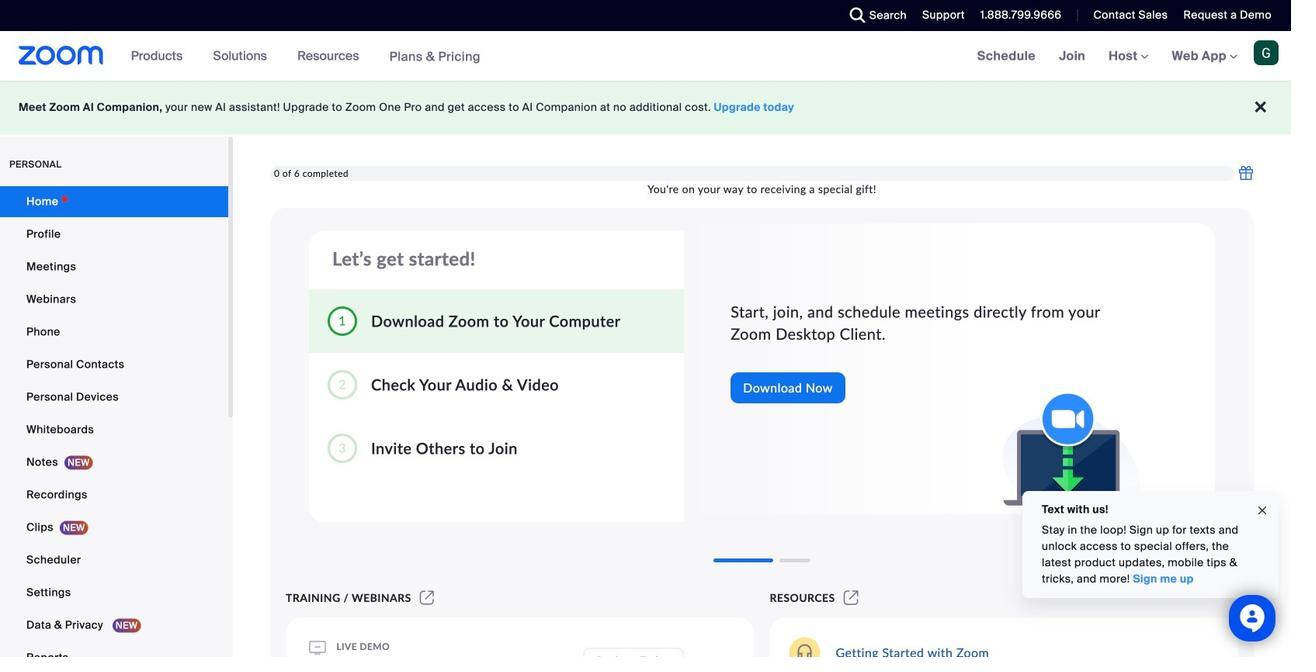 Task type: vqa. For each thing, say whether or not it's contained in the screenshot.
rightmost window new 'image'
yes



Task type: locate. For each thing, give the bounding box(es) containing it.
window new image
[[841, 592, 861, 605]]

window new image
[[417, 592, 436, 605]]

profile picture image
[[1254, 40, 1279, 65]]

zoom logo image
[[19, 46, 104, 65]]

footer
[[0, 81, 1291, 134]]

banner
[[0, 31, 1291, 82]]

personal menu menu
[[0, 186, 228, 658]]



Task type: describe. For each thing, give the bounding box(es) containing it.
meetings navigation
[[966, 31, 1291, 82]]

product information navigation
[[119, 31, 492, 82]]

close image
[[1256, 502, 1269, 520]]



